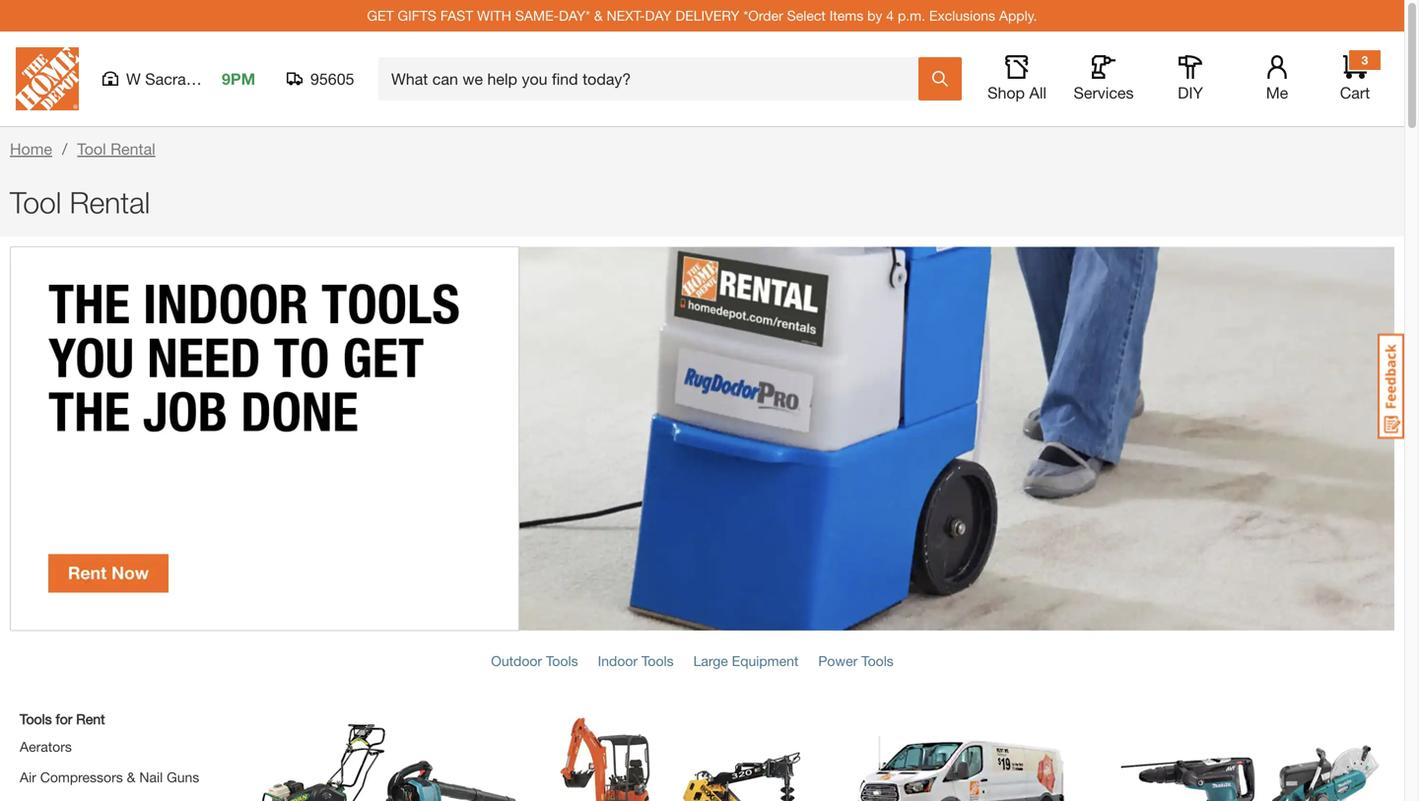 Task type: vqa. For each thing, say whether or not it's contained in the screenshot.
Aerators link
yes



Task type: describe. For each thing, give the bounding box(es) containing it.
9pm
[[222, 69, 255, 88]]

the indoor tools you need to get the job done - rent now image
[[10, 246, 1395, 631]]

1 horizontal spatial &
[[594, 7, 603, 24]]

2  image from the left
[[542, 717, 810, 801]]

fast
[[440, 7, 473, 24]]

1 vertical spatial tool
[[10, 185, 61, 220]]

4  image from the left
[[1117, 717, 1385, 801]]

tools for power tools
[[862, 653, 894, 669]]

indoor tools
[[598, 653, 674, 669]]

me
[[1266, 83, 1289, 102]]

cart
[[1340, 83, 1370, 102]]

95605 button
[[287, 69, 355, 89]]

large equipment
[[694, 653, 799, 669]]

apply.
[[999, 7, 1038, 24]]

air
[[20, 769, 36, 785]]

delivery
[[676, 7, 740, 24]]

3  image from the left
[[829, 717, 1097, 801]]

items
[[830, 7, 864, 24]]

1  image from the left
[[254, 717, 522, 801]]

the home depot logo image
[[16, 47, 79, 110]]

services button
[[1072, 55, 1136, 103]]

equipment
[[732, 653, 799, 669]]

guns
[[167, 769, 199, 785]]

tool rental link
[[77, 139, 155, 158]]

day
[[645, 7, 672, 24]]

1 vertical spatial tool rental
[[10, 185, 150, 220]]

select
[[787, 7, 826, 24]]

4
[[886, 7, 894, 24]]

outdoor
[[491, 653, 542, 669]]

home link
[[10, 139, 52, 158]]

home
[[10, 139, 52, 158]]



Task type: locate. For each thing, give the bounding box(es) containing it.
rent
[[76, 711, 105, 727]]

diy
[[1178, 83, 1203, 102]]

tools right 'outdoor'
[[546, 653, 578, 669]]

with
[[477, 7, 511, 24]]

feedback link image
[[1378, 333, 1405, 440]]

diy button
[[1159, 55, 1222, 103]]

tool
[[77, 139, 106, 158], [10, 185, 61, 220]]

& right day*
[[594, 7, 603, 24]]

for
[[56, 711, 72, 727]]

air compressors & nail guns
[[20, 769, 199, 785]]

nail
[[139, 769, 163, 785]]

&
[[594, 7, 603, 24], [127, 769, 135, 785]]

power tools link
[[818, 653, 894, 669]]

tools for outdoor tools
[[546, 653, 578, 669]]

rental down w
[[110, 139, 155, 158]]

tool rental down w
[[77, 139, 155, 158]]

What can we help you find today? search field
[[391, 58, 918, 100]]

1 vertical spatial rental
[[70, 185, 150, 220]]

w
[[126, 69, 141, 88]]

0 vertical spatial tool
[[77, 139, 106, 158]]

gifts
[[398, 7, 437, 24]]

power tools
[[818, 653, 894, 669]]

outdoor tools link
[[491, 653, 578, 669]]

get gifts fast with same-day* & next-day delivery *order select items by 4 p.m. exclusions apply.
[[367, 7, 1038, 24]]

tools right "indoor"
[[642, 653, 674, 669]]

tool rental
[[77, 139, 155, 158], [10, 185, 150, 220]]

air compressors & nail guns link
[[20, 769, 199, 785]]

0 vertical spatial rental
[[110, 139, 155, 158]]

0 vertical spatial &
[[594, 7, 603, 24]]

large equipment link
[[694, 653, 799, 669]]

shop all
[[988, 83, 1047, 102]]

p.m.
[[898, 7, 926, 24]]

aerators
[[20, 739, 72, 755]]

sacramento
[[145, 69, 231, 88]]

by
[[868, 7, 883, 24]]

tool down home
[[10, 185, 61, 220]]

services
[[1074, 83, 1134, 102]]

exclusions
[[929, 7, 996, 24]]

rental down 'tool rental' link
[[70, 185, 150, 220]]

tool right home link
[[77, 139, 106, 158]]

day*
[[559, 7, 590, 24]]

indoor tools link
[[598, 653, 674, 669]]

large
[[694, 653, 728, 669]]

outdoor tools
[[491, 653, 578, 669]]

0 horizontal spatial tool
[[10, 185, 61, 220]]

me button
[[1246, 55, 1309, 103]]

3
[[1362, 53, 1368, 67]]

1 horizontal spatial tool
[[77, 139, 106, 158]]

tools right power
[[862, 653, 894, 669]]

*order
[[744, 7, 783, 24]]

tools
[[546, 653, 578, 669], [642, 653, 674, 669], [862, 653, 894, 669], [20, 711, 52, 727]]

1 vertical spatial &
[[127, 769, 135, 785]]

indoor
[[598, 653, 638, 669]]

cart 3
[[1340, 53, 1370, 102]]

tools left the for
[[20, 711, 52, 727]]

w sacramento 9pm
[[126, 69, 255, 88]]

get
[[367, 7, 394, 24]]

shop
[[988, 83, 1025, 102]]

next-
[[607, 7, 645, 24]]

 image
[[254, 717, 522, 801], [542, 717, 810, 801], [829, 717, 1097, 801], [1117, 717, 1385, 801]]

95605
[[310, 69, 354, 88]]

tool rental down 'tool rental' link
[[10, 185, 150, 220]]

tools for indoor tools
[[642, 653, 674, 669]]

compressors
[[40, 769, 123, 785]]

all
[[1030, 83, 1047, 102]]

shop all button
[[986, 55, 1049, 103]]

power
[[818, 653, 858, 669]]

& left nail
[[127, 769, 135, 785]]

0 horizontal spatial &
[[127, 769, 135, 785]]

aerators link
[[20, 739, 72, 755]]

same-
[[515, 7, 559, 24]]

tools for rent
[[20, 711, 105, 727]]

0 vertical spatial tool rental
[[77, 139, 155, 158]]

rental
[[110, 139, 155, 158], [70, 185, 150, 220]]



